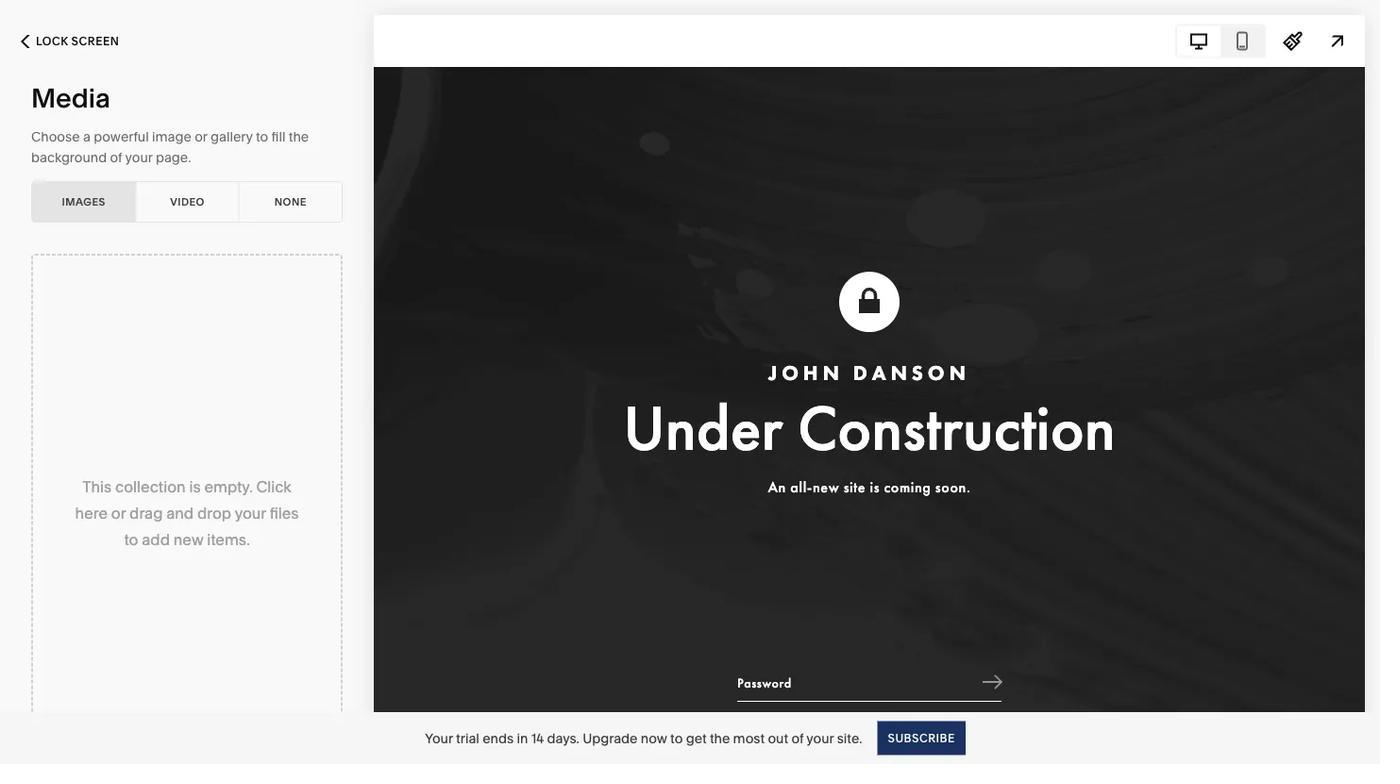 Task type: vqa. For each thing, say whether or not it's contained in the screenshot.
the 'Choose a powerful image or gallery to fill the background of your page.'
yes



Task type: locate. For each thing, give the bounding box(es) containing it.
to left get
[[670, 731, 683, 747]]

fill
[[271, 129, 286, 145]]

subscribe
[[888, 732, 955, 745]]

a
[[83, 129, 90, 145]]

of inside the choose a powerful image or gallery to fill the background of your page.
[[110, 150, 122, 166]]

1 horizontal spatial your
[[235, 504, 266, 523]]

or inside the choose a powerful image or gallery to fill the background of your page.
[[195, 129, 207, 145]]

and
[[166, 504, 194, 523]]

your
[[125, 150, 153, 166], [235, 504, 266, 523], [807, 731, 834, 747]]

site.
[[837, 731, 862, 747]]

0 horizontal spatial or
[[111, 504, 126, 523]]

or
[[195, 129, 207, 145], [111, 504, 126, 523]]

drag
[[129, 504, 163, 523]]

or right here
[[111, 504, 126, 523]]

2 horizontal spatial your
[[807, 731, 834, 747]]

new
[[173, 531, 203, 549]]

the
[[289, 129, 309, 145], [710, 731, 730, 747]]

the right fill
[[289, 129, 309, 145]]

here
[[75, 504, 108, 523]]

1 horizontal spatial the
[[710, 731, 730, 747]]

0 vertical spatial to
[[256, 129, 268, 145]]

your down powerful at left top
[[125, 150, 153, 166]]

the right get
[[710, 731, 730, 747]]

tab list
[[1177, 26, 1264, 56]]

0 horizontal spatial your
[[125, 150, 153, 166]]

1 horizontal spatial or
[[195, 129, 207, 145]]

add
[[142, 531, 170, 549]]

choose a powerful image or gallery to fill the background of your page.
[[31, 129, 309, 166]]

image
[[152, 129, 192, 145]]

1 vertical spatial your
[[235, 504, 266, 523]]

2 vertical spatial to
[[670, 731, 683, 747]]

0 horizontal spatial the
[[289, 129, 309, 145]]

or right 'image'
[[195, 129, 207, 145]]

1 vertical spatial of
[[791, 731, 804, 747]]

0 vertical spatial your
[[125, 150, 153, 166]]

now
[[641, 731, 667, 747]]

1 horizontal spatial of
[[791, 731, 804, 747]]

in
[[517, 731, 528, 747]]

video
[[170, 195, 205, 208]]

to left fill
[[256, 129, 268, 145]]

images
[[62, 195, 106, 208]]

1 vertical spatial or
[[111, 504, 126, 523]]

1 horizontal spatial to
[[256, 129, 268, 145]]

0 horizontal spatial of
[[110, 150, 122, 166]]

14
[[531, 731, 544, 747]]

0 vertical spatial or
[[195, 129, 207, 145]]

1 vertical spatial the
[[710, 731, 730, 747]]

2 horizontal spatial to
[[670, 731, 683, 747]]

your trial ends in 14 days. upgrade now to get the most out of your site.
[[425, 731, 862, 747]]

0 vertical spatial the
[[289, 129, 309, 145]]

ends
[[483, 731, 514, 747]]

out
[[768, 731, 788, 747]]

of down powerful at left top
[[110, 150, 122, 166]]

your left site.
[[807, 731, 834, 747]]

trial
[[456, 731, 479, 747]]

0 vertical spatial of
[[110, 150, 122, 166]]

to inside this collection is empty. click here or drag and drop your files to add new items.
[[124, 531, 138, 549]]

this collection is empty. click here or drag and drop your files to add new items.
[[75, 478, 299, 549]]

of right out
[[791, 731, 804, 747]]

lock
[[36, 34, 68, 48]]

2 vertical spatial your
[[807, 731, 834, 747]]

your left files
[[235, 504, 266, 523]]

lock screen
[[36, 34, 119, 48]]

upgrade
[[583, 731, 638, 747]]

get
[[686, 731, 707, 747]]

to left add
[[124, 531, 138, 549]]

to
[[256, 129, 268, 145], [124, 531, 138, 549], [670, 731, 683, 747]]

lock screen button
[[0, 21, 140, 62]]

0 horizontal spatial to
[[124, 531, 138, 549]]

drop
[[197, 504, 231, 523]]

most
[[733, 731, 765, 747]]

1 vertical spatial to
[[124, 531, 138, 549]]

of
[[110, 150, 122, 166], [791, 731, 804, 747]]



Task type: describe. For each thing, give the bounding box(es) containing it.
your inside the choose a powerful image or gallery to fill the background of your page.
[[125, 150, 153, 166]]

none
[[274, 195, 307, 208]]

items.
[[207, 531, 250, 549]]

background
[[31, 150, 107, 166]]

this
[[82, 478, 112, 496]]

subscribe button
[[878, 722, 966, 756]]

the inside the choose a powerful image or gallery to fill the background of your page.
[[289, 129, 309, 145]]

media
[[31, 82, 110, 114]]

files
[[270, 504, 299, 523]]

powerful
[[94, 129, 149, 145]]

click
[[256, 478, 291, 496]]

to inside the choose a powerful image or gallery to fill the background of your page.
[[256, 129, 268, 145]]

is
[[189, 478, 201, 496]]

your
[[425, 731, 453, 747]]

screen
[[71, 34, 119, 48]]

choose
[[31, 129, 80, 145]]

page.
[[156, 150, 191, 166]]

collection
[[115, 478, 186, 496]]

gallery
[[211, 129, 253, 145]]

days.
[[547, 731, 579, 747]]

your inside this collection is empty. click here or drag and drop your files to add new items.
[[235, 504, 266, 523]]

or inside this collection is empty. click here or drag and drop your files to add new items.
[[111, 504, 126, 523]]

empty.
[[204, 478, 253, 496]]



